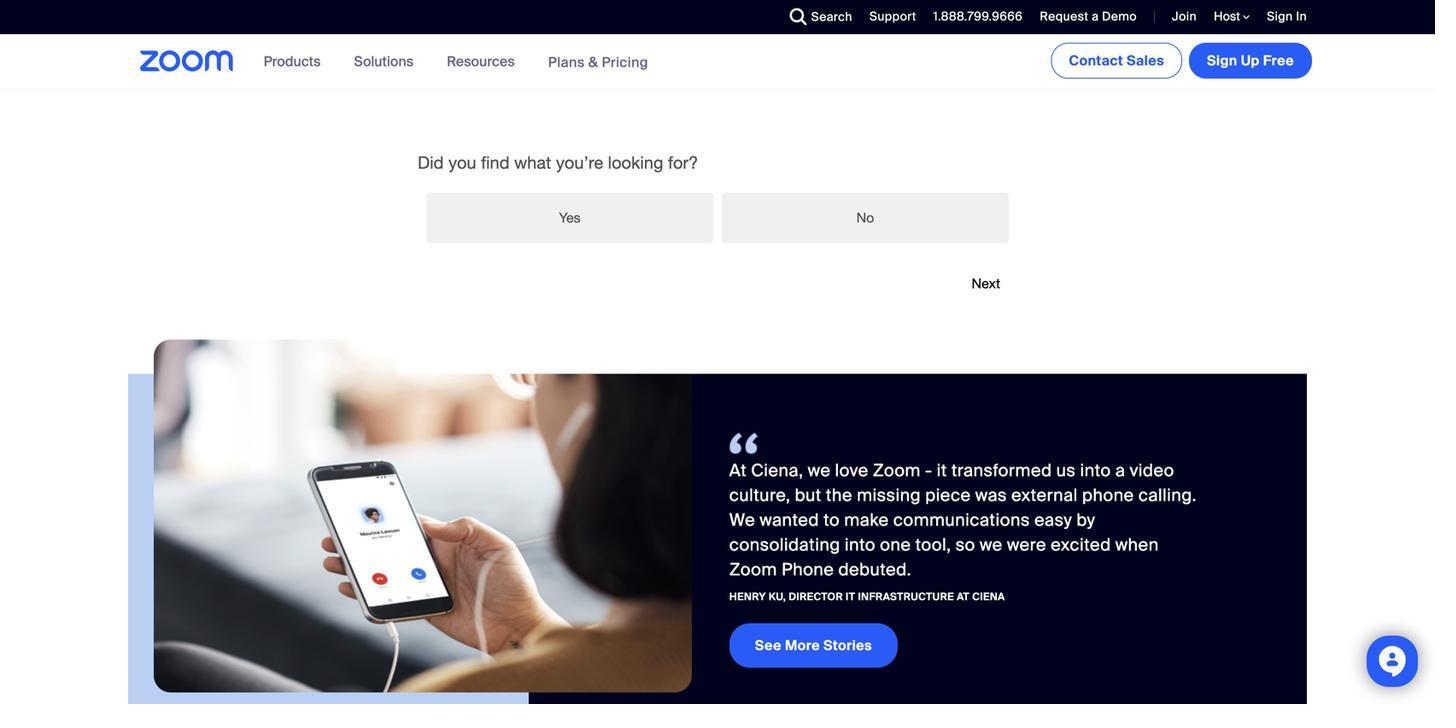 Task type: describe. For each thing, give the bounding box(es) containing it.
consolidating
[[730, 534, 841, 556]]

0 horizontal spatial zoom
[[730, 559, 778, 581]]

phone
[[782, 559, 834, 581]]

phone
[[1083, 484, 1135, 506]]

contact sales
[[1070, 52, 1165, 70]]

sign for sign up free
[[1208, 52, 1238, 70]]

video
[[1130, 460, 1175, 481]]

love
[[836, 460, 869, 481]]

ku,
[[769, 590, 787, 603]]

by
[[1077, 509, 1096, 531]]

product information navigation
[[251, 34, 661, 90]]

communications
[[894, 509, 1031, 531]]

a inside at ciena, we love zoom - it transformed us into a video culture, but the missing piece was external phone calling. we wanted to make communications easy by consolidating into one tool, so we were excited when zoom phone debuted.
[[1116, 460, 1126, 481]]

at
[[957, 590, 970, 603]]

pricing
[[602, 53, 649, 71]]

zoom logo image
[[140, 50, 234, 72]]

join
[[1173, 9, 1197, 24]]

contact sales link
[[1052, 43, 1183, 79]]

contact
[[1070, 52, 1124, 70]]

resources button
[[447, 34, 523, 89]]

it
[[846, 590, 856, 603]]

join link left host
[[1160, 0, 1202, 34]]

see more stories link
[[730, 623, 898, 668]]

one
[[880, 534, 911, 556]]

director
[[789, 590, 843, 603]]

sign up free
[[1208, 52, 1295, 70]]

plans
[[548, 53, 585, 71]]

but
[[795, 484, 822, 506]]

external
[[1012, 484, 1078, 506]]

excited
[[1051, 534, 1112, 556]]

sign for sign in
[[1268, 9, 1294, 24]]

at
[[730, 460, 747, 481]]

search
[[812, 9, 853, 25]]

was
[[976, 484, 1008, 506]]

culture,
[[730, 484, 791, 506]]

easy
[[1035, 509, 1073, 531]]

sign in
[[1268, 9, 1308, 24]]

the
[[826, 484, 853, 506]]

calling.
[[1139, 484, 1197, 506]]

piece
[[926, 484, 971, 506]]

missing
[[857, 484, 921, 506]]

infrastructure
[[859, 590, 955, 603]]

host button
[[1215, 9, 1251, 25]]

&
[[589, 53, 599, 71]]

request a demo
[[1040, 9, 1138, 24]]



Task type: vqa. For each thing, say whether or not it's contained in the screenshot.
top into
yes



Task type: locate. For each thing, give the bounding box(es) containing it.
stories
[[824, 637, 873, 654]]

1 vertical spatial a
[[1116, 460, 1126, 481]]

banner containing contact sales
[[120, 34, 1316, 90]]

us
[[1057, 460, 1076, 481]]

to
[[824, 509, 840, 531]]

products
[[264, 53, 321, 71]]

we right so
[[980, 534, 1003, 556]]

1 vertical spatial we
[[980, 534, 1003, 556]]

tool,
[[916, 534, 952, 556]]

0 horizontal spatial we
[[808, 460, 831, 481]]

request
[[1040, 9, 1089, 24]]

we
[[808, 460, 831, 481], [980, 534, 1003, 556]]

solutions button
[[354, 34, 421, 89]]

0 vertical spatial zoom
[[873, 460, 921, 481]]

we up but
[[808, 460, 831, 481]]

join link
[[1160, 0, 1202, 34], [1173, 9, 1197, 24]]

zoom
[[873, 460, 921, 481], [730, 559, 778, 581]]

products button
[[264, 34, 329, 89]]

sign inside button
[[1208, 52, 1238, 70]]

make
[[845, 509, 889, 531]]

0 vertical spatial into
[[1081, 460, 1112, 481]]

meetings navigation
[[1048, 34, 1316, 82]]

0 horizontal spatial into
[[845, 534, 876, 556]]

0 horizontal spatial sign
[[1208, 52, 1238, 70]]

see more stories
[[755, 637, 873, 654]]

when
[[1116, 534, 1159, 556]]

sales
[[1127, 52, 1165, 70]]

resources
[[447, 53, 515, 71]]

1 vertical spatial zoom
[[730, 559, 778, 581]]

1 horizontal spatial zoom
[[873, 460, 921, 481]]

ciena
[[973, 590, 1006, 603]]

in
[[1297, 9, 1308, 24]]

into down make
[[845, 534, 876, 556]]

zoom up the missing
[[873, 460, 921, 481]]

a left demo at top right
[[1092, 9, 1099, 24]]

0 vertical spatial we
[[808, 460, 831, 481]]

plans & pricing link
[[548, 53, 649, 71], [548, 53, 649, 71]]

1.888.799.9666 button
[[921, 0, 1028, 34], [934, 9, 1023, 24]]

into up phone
[[1081, 460, 1112, 481]]

plans & pricing
[[548, 53, 649, 71]]

it
[[937, 460, 948, 481]]

1 horizontal spatial sign
[[1268, 9, 1294, 24]]

banner
[[120, 34, 1316, 90]]

sign left up
[[1208, 52, 1238, 70]]

we
[[730, 509, 756, 531]]

1 horizontal spatial we
[[980, 534, 1003, 556]]

search button
[[777, 0, 857, 34]]

wanted
[[760, 509, 820, 531]]

support link
[[857, 0, 921, 34], [870, 9, 917, 24]]

debuted.
[[839, 559, 912, 581]]

join link up meetings navigation in the top right of the page
[[1173, 9, 1197, 24]]

so
[[956, 534, 976, 556]]

zoom up henry
[[730, 559, 778, 581]]

sign
[[1268, 9, 1294, 24], [1208, 52, 1238, 70]]

0 horizontal spatial a
[[1092, 9, 1099, 24]]

1 horizontal spatial into
[[1081, 460, 1112, 481]]

a
[[1092, 9, 1099, 24], [1116, 460, 1126, 481]]

henry ku, director it infrastructure at ciena
[[730, 590, 1006, 603]]

were
[[1008, 534, 1047, 556]]

1.888.799.9666
[[934, 9, 1023, 24]]

sign in link
[[1255, 0, 1316, 34], [1268, 9, 1308, 24]]

see
[[755, 637, 782, 654]]

henry
[[730, 590, 766, 603]]

-
[[926, 460, 933, 481]]

1 vertical spatial into
[[845, 534, 876, 556]]

0 vertical spatial sign
[[1268, 9, 1294, 24]]

transformed
[[952, 460, 1053, 481]]

request a demo link
[[1028, 0, 1142, 34], [1040, 9, 1138, 24]]

sign left in
[[1268, 9, 1294, 24]]

solutions
[[354, 53, 414, 71]]

into
[[1081, 460, 1112, 481], [845, 534, 876, 556]]

ciena,
[[752, 460, 804, 481]]

more
[[785, 637, 820, 654]]

host
[[1215, 9, 1244, 24]]

free
[[1264, 52, 1295, 70]]

a up phone
[[1116, 460, 1126, 481]]

sign up free button
[[1190, 43, 1313, 79]]

up
[[1242, 52, 1260, 70]]

support
[[870, 9, 917, 24]]

at ciena, we love zoom - it transformed us into a video culture, but the missing piece was external phone calling. we wanted to make communications easy by consolidating into one tool, so we were excited when zoom phone debuted.
[[730, 460, 1197, 581]]

1 horizontal spatial a
[[1116, 460, 1126, 481]]

zoom phone pricing plans image
[[154, 340, 692, 693]]

demo
[[1103, 9, 1138, 24]]

0 vertical spatial a
[[1092, 9, 1099, 24]]

1 vertical spatial sign
[[1208, 52, 1238, 70]]



